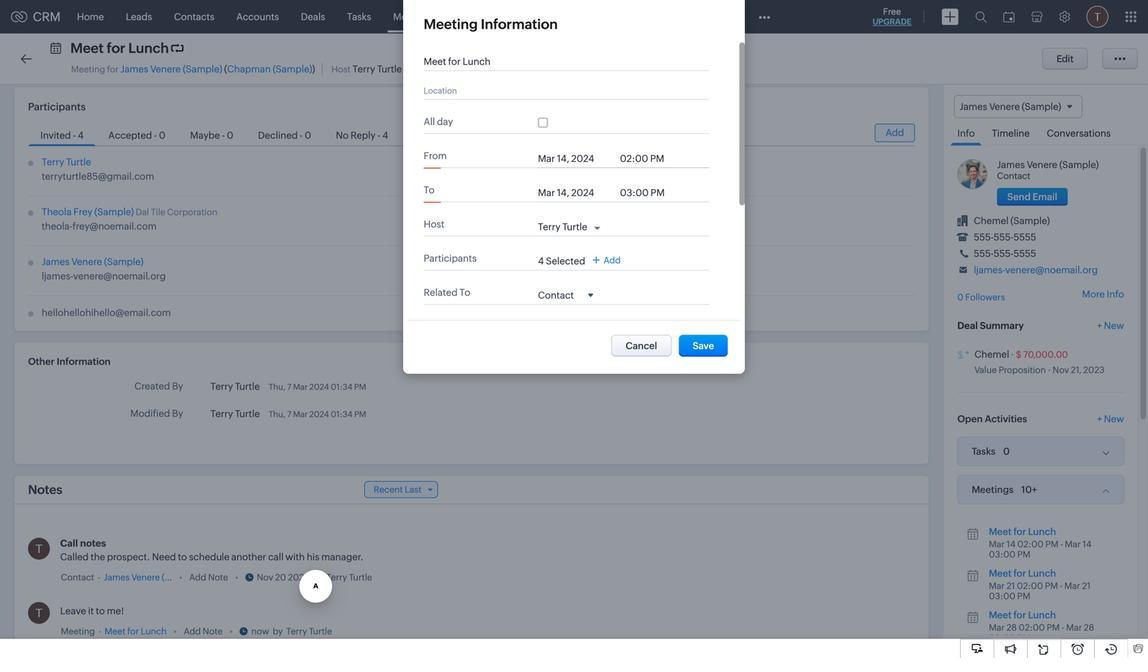 Task type: describe. For each thing, give the bounding box(es) containing it.
meeting information
[[424, 16, 558, 32]]

declined
[[258, 130, 298, 141]]

notes
[[28, 483, 62, 497]]

accepted - 0
[[108, 130, 166, 141]]

open
[[958, 414, 983, 425]]

0 horizontal spatial add link
[[593, 255, 621, 266]]

1 5555 from the top
[[1014, 232, 1037, 243]]

deal
[[958, 320, 978, 331]]

host for host terry turtle
[[331, 64, 351, 75]]

21,
[[1071, 365, 1082, 375]]

contacts link
[[163, 0, 225, 33]]

call
[[268, 552, 284, 563]]

conversations link
[[1040, 118, 1118, 145]]

add note link for james venere (sample)
[[189, 571, 228, 585]]

venere down leads link
[[150, 64, 181, 75]]

meet for mar 14 02:00 pm
[[989, 526, 1012, 537]]

theola
[[42, 206, 72, 217]]

maybe
[[190, 130, 220, 141]]

invited
[[40, 130, 71, 141]]

meeting - meet for lunch • add note •
[[61, 627, 233, 637]]

2 new from the top
[[1104, 414, 1125, 425]]

2 + new from the top
[[1097, 414, 1125, 425]]

day
[[437, 116, 453, 127]]

his
[[307, 552, 320, 563]]

1 horizontal spatial 4
[[382, 130, 388, 141]]

frey@noemail.com
[[73, 221, 157, 232]]

thu, for modified by
[[269, 410, 285, 419]]

terry up 4 selected
[[538, 221, 561, 232]]

20
[[275, 573, 286, 583]]

contact inside james venere (sample) contact
[[997, 171, 1031, 181]]

meeting for james venere (sample) ( chapman (sample) )
[[71, 64, 315, 75]]

(sample) inside the theola frey (sample) dal tile corporation theola-frey@noemail.com
[[94, 206, 134, 217]]

tasks link
[[336, 0, 382, 33]]

(sample) up ljames-venere@noemail.org
[[1011, 215, 1050, 226]]

terryturtle85@gmail.com link
[[42, 171, 154, 182]]

chapman (sample) link
[[227, 64, 312, 75]]

- down the 'leave it to me!'
[[98, 627, 101, 637]]

21 for mar 21 03:00 pm
[[1082, 581, 1091, 591]]

chemel (sample) link
[[974, 215, 1050, 226]]

venere down prospect.
[[131, 573, 160, 583]]

2 5555 from the top
[[1014, 248, 1037, 259]]

for down contact - james venere (sample) on the bottom left
[[127, 627, 139, 637]]

chemel for chemel (sample)
[[974, 215, 1009, 226]]

venere@noemail.org inside james venere (sample) ljames-venere@noemail.org
[[73, 271, 166, 282]]

28 for mar 28 03:00 pm
[[1084, 623, 1095, 633]]

hh:mm a text field
[[620, 187, 675, 198]]

• add note •
[[179, 573, 238, 583]]

1 horizontal spatial to
[[460, 287, 470, 298]]

0 vertical spatial terry turtle
[[538, 221, 588, 232]]

(sample) left (
[[183, 64, 222, 75]]

lunch for mar 21 02:00 pm
[[1028, 568, 1057, 579]]

chapman
[[227, 64, 271, 75]]

accepted
[[108, 130, 152, 141]]

0 horizontal spatial 4
[[78, 130, 84, 141]]

reports link
[[489, 0, 546, 33]]

contact for contact - james venere (sample)
[[61, 573, 94, 583]]

21 for mar 21 02:00 pm -
[[1007, 581, 1015, 591]]

terry right modified by
[[211, 408, 233, 419]]

calendar image
[[1004, 11, 1015, 22]]

deals
[[301, 11, 325, 22]]

james down the leads
[[120, 64, 148, 75]]

leads
[[126, 11, 152, 22]]

1 horizontal spatial ljames-venere@noemail.org link
[[974, 265, 1098, 276]]

1 horizontal spatial venere@noemail.org
[[1006, 265, 1098, 276]]

by for created by
[[172, 381, 183, 392]]

lunch down contact - james venere (sample) on the bottom left
[[141, 627, 167, 637]]

1 555-555-5555 from the top
[[974, 232, 1037, 243]]

tile
[[151, 207, 165, 217]]

by for now
[[273, 627, 283, 637]]

for inside the meeting for james venere (sample) ( chapman (sample) )
[[107, 64, 119, 75]]

1 horizontal spatial ljames-
[[974, 265, 1006, 276]]

no
[[336, 130, 349, 141]]

chemel (sample)
[[974, 215, 1050, 226]]

mar 21 03:00 pm
[[989, 581, 1091, 602]]

thu, for created by
[[269, 382, 285, 392]]

crm
[[33, 10, 61, 24]]

mmm d, yyyy text field
[[538, 187, 613, 198]]

meet for lunch for mar 28 03:00 pm
[[989, 610, 1057, 621]]

01:34 for created by
[[331, 382, 353, 392]]

terry right the created by
[[211, 381, 233, 392]]

1 new from the top
[[1104, 320, 1125, 331]]

meet down home link
[[70, 40, 104, 56]]

meet for mar 21 02:00 pm
[[989, 568, 1012, 579]]

crm link
[[11, 10, 61, 24]]

- up mar 21 03:00 pm
[[1061, 539, 1063, 550]]

0 for declined - 0
[[305, 130, 311, 141]]

0 vertical spatial note
[[208, 573, 228, 583]]

chemel for chemel · $ 70,000.00 value proposition · nov 21, 2023
[[975, 349, 1010, 360]]

meet for lunch link down me!
[[105, 625, 167, 639]]

1 horizontal spatial ·
[[1048, 365, 1051, 375]]

+ new link
[[1097, 320, 1125, 338]]

invited - 4
[[40, 130, 84, 141]]

created by
[[135, 381, 183, 392]]

deal summary
[[958, 320, 1024, 331]]

0 horizontal spatial ljames-venere@noemail.org link
[[42, 271, 166, 282]]

the
[[91, 552, 105, 563]]

03:00 for 21
[[989, 591, 1016, 602]]

mar for mar 14 03:00 pm
[[1065, 539, 1081, 550]]

0 horizontal spatial 2023
[[288, 573, 309, 583]]

Location text field
[[424, 85, 697, 96]]

mar for mar 21 03:00 pm
[[1065, 581, 1081, 591]]

pm for mar 28 02:00 pm -
[[1047, 623, 1060, 633]]

modified by
[[130, 408, 183, 419]]

- right reply
[[378, 130, 381, 141]]

all
[[424, 116, 435, 127]]

declined - 0
[[258, 130, 311, 141]]

activities
[[985, 414, 1028, 425]]

meet for lunch down the leads
[[70, 40, 169, 56]]

no reply - 4
[[336, 130, 388, 141]]

chemel · $ 70,000.00 value proposition · nov 21, 2023
[[975, 349, 1105, 375]]

terry turtle for modified by
[[211, 408, 260, 419]]

host terry turtle
[[331, 64, 402, 75]]

- right the declined
[[300, 130, 303, 141]]

Contact field
[[538, 289, 593, 301]]

lunch for mar 28 02:00 pm
[[1028, 610, 1057, 621]]

contact - james venere (sample)
[[61, 573, 198, 583]]

- down mar 21 03:00 pm
[[1062, 623, 1065, 633]]

chemel link
[[975, 349, 1010, 360]]

created
[[135, 381, 170, 392]]

by for nov 20 2023
[[313, 573, 323, 583]]

other
[[28, 356, 55, 367]]

tasks
[[347, 11, 371, 22]]

1 vertical spatial participants
[[424, 253, 477, 264]]

mar 28 02:00 pm -
[[989, 623, 1067, 633]]

home link
[[66, 0, 115, 33]]

related to
[[424, 287, 470, 298]]

- right invited
[[73, 130, 76, 141]]

meet for lunch link for 21
[[989, 568, 1057, 579]]

terry down manager.
[[326, 573, 347, 583]]

leave
[[60, 606, 86, 617]]

mar 14 02:00 pm -
[[989, 539, 1065, 550]]

maybe - 0
[[190, 130, 233, 141]]

deals link
[[290, 0, 336, 33]]

modified
[[130, 408, 170, 419]]

14 for mar 14 03:00 pm
[[1083, 539, 1092, 550]]

2024 for modified by
[[309, 410, 329, 419]]

venere inside james venere (sample) ljames-venere@noemail.org
[[71, 256, 102, 267]]

search image
[[976, 11, 987, 23]]

mar for mar 14 02:00 pm -
[[989, 539, 1005, 550]]

last
[[405, 485, 422, 495]]

- down the
[[98, 573, 100, 583]]

accounts link
[[225, 0, 290, 33]]

with
[[286, 552, 305, 563]]

nov inside chemel · $ 70,000.00 value proposition · nov 21, 2023
[[1053, 365, 1069, 375]]

campaigns
[[557, 11, 608, 22]]

0 vertical spatial info
[[958, 128, 975, 139]]

terry turtle terryturtle85@gmail.com
[[42, 157, 154, 182]]

for up mar 28 02:00 pm -
[[1014, 610, 1027, 621]]

other information
[[28, 356, 111, 367]]

james inside james venere (sample) ljames-venere@noemail.org
[[42, 256, 70, 267]]

more info link
[[1082, 289, 1125, 300]]

me!
[[107, 606, 124, 617]]

theola frey (sample) link
[[42, 206, 134, 217]]

ljames-venere@noemail.org
[[974, 265, 1098, 276]]

james venere (sample) contact
[[997, 159, 1099, 181]]

james venere (sample) link down theola-frey@noemail.com link
[[42, 256, 144, 267]]

another
[[231, 552, 266, 563]]

theola frey (sample) dal tile corporation theola-frey@noemail.com
[[42, 206, 218, 232]]

2024 for created by
[[309, 382, 329, 392]]

0 vertical spatial ·
[[1011, 350, 1014, 360]]

all day
[[424, 116, 453, 127]]

02:00 for 14
[[1018, 539, 1044, 550]]

hellohellohihello@email.com link
[[42, 307, 171, 318]]

free upgrade
[[873, 6, 912, 26]]

hellohellohihello@email.com
[[42, 307, 171, 318]]

pm for mar 14 03:00 pm
[[1018, 550, 1031, 560]]

corporation
[[167, 207, 218, 217]]

0 left followers
[[958, 292, 964, 303]]



Task type: locate. For each thing, give the bounding box(es) containing it.
0 vertical spatial 2023
[[1084, 365, 1105, 375]]

555-
[[974, 232, 994, 243], [994, 232, 1014, 243], [974, 248, 994, 259], [994, 248, 1014, 259]]

(sample) down frey@noemail.com
[[104, 256, 144, 267]]

0 vertical spatial 02:00
[[1018, 539, 1044, 550]]

0 vertical spatial contact
[[997, 171, 1031, 181]]

james venere (sample) link down conversations at the right of page
[[997, 159, 1099, 170]]

1 vertical spatial chemel
[[975, 349, 1010, 360]]

0 right the declined
[[305, 130, 311, 141]]

1 horizontal spatial by
[[313, 573, 323, 583]]

2 7 from the top
[[287, 410, 292, 419]]

recent last
[[374, 485, 422, 495]]

for down home link
[[107, 64, 119, 75]]

by terry turtle for now
[[273, 627, 332, 637]]

venere down theola-frey@noemail.com link
[[71, 256, 102, 267]]

meetings
[[393, 11, 435, 22], [972, 484, 1014, 495]]

0 vertical spatial to
[[178, 552, 187, 563]]

(sample) down need
[[162, 573, 198, 583]]

meet up mar 28 02:00 pm -
[[989, 610, 1012, 621]]

2 03:00 from the top
[[989, 591, 1016, 602]]

1 vertical spatial 2023
[[288, 573, 309, 583]]

03:00 up mar 28 02:00 pm -
[[989, 591, 1016, 602]]

contact down timeline
[[997, 171, 1031, 181]]

james down timeline
[[997, 159, 1025, 170]]

1 vertical spatial by terry turtle
[[273, 627, 332, 637]]

leads link
[[115, 0, 163, 33]]

thu, 7 mar 2024 01:34 pm for created by
[[269, 382, 366, 392]]

1 thu, 7 mar 2024 01:34 pm from the top
[[269, 382, 366, 392]]

james venere (sample) link left (
[[120, 64, 222, 75]]

turtle inside terry turtle terryturtle85@gmail.com
[[66, 157, 91, 167]]

james venere (sample) link down need
[[104, 571, 198, 585]]

note down the schedule
[[208, 573, 228, 583]]

0 vertical spatial by
[[313, 573, 323, 583]]

0 vertical spatial by
[[172, 381, 183, 392]]

terry turtle link
[[42, 157, 91, 167]]

pm inside mar 21 03:00 pm
[[1018, 591, 1031, 602]]

0 vertical spatial by terry turtle
[[313, 573, 372, 583]]

by terry turtle for nov 20 2023
[[313, 573, 372, 583]]

(sample) down conversations at the right of page
[[1060, 159, 1099, 170]]

venere@noemail.org up hellohellohihello@email.com link
[[73, 271, 166, 282]]

03:00 for 14
[[989, 550, 1016, 560]]

0 right 'maybe'
[[227, 130, 233, 141]]

followers
[[966, 292, 1005, 303]]

chemel up value
[[975, 349, 1010, 360]]

1 14 from the left
[[1007, 539, 1016, 550]]

0 horizontal spatial nov
[[257, 573, 273, 583]]

by terry turtle
[[313, 573, 372, 583], [273, 627, 332, 637]]

mar for mar 21 02:00 pm -
[[989, 581, 1005, 591]]

· down 70,000.00
[[1048, 365, 1051, 375]]

information right other
[[57, 356, 111, 367]]

chemel inside chemel · $ 70,000.00 value proposition · nov 21, 2023
[[975, 349, 1010, 360]]

1 vertical spatial note
[[203, 627, 223, 637]]

01:34 for modified by
[[331, 410, 353, 419]]

1 horizontal spatial 14
[[1083, 539, 1092, 550]]

james down prospect.
[[104, 573, 130, 583]]

0 vertical spatial 555-555-5555
[[974, 232, 1037, 243]]

venere inside james venere (sample) contact
[[1027, 159, 1058, 170]]

by terry turtle down manager.
[[313, 573, 372, 583]]

1 horizontal spatial 28
[[1084, 623, 1095, 633]]

pm for mar 14 02:00 pm -
[[1046, 539, 1059, 550]]

contact inside field
[[538, 290, 574, 301]]

7
[[287, 382, 292, 392], [287, 410, 292, 419]]

1 vertical spatial 2024
[[309, 410, 329, 419]]

to
[[178, 552, 187, 563], [96, 606, 105, 617]]

-
[[73, 130, 76, 141], [154, 130, 157, 141], [222, 130, 225, 141], [300, 130, 303, 141], [378, 130, 381, 141], [1061, 539, 1063, 550], [98, 573, 100, 583], [1060, 581, 1063, 591], [1062, 623, 1065, 633], [98, 627, 101, 637]]

1 vertical spatial host
[[424, 219, 445, 230]]

0 followers
[[958, 292, 1005, 303]]

03:00 for 28
[[989, 633, 1016, 643]]

mar 21 02:00 pm -
[[989, 581, 1065, 591]]

2 thu, 7 mar 2024 01:34 pm from the top
[[269, 410, 366, 419]]

28 down mar 21 02:00 pm -
[[1007, 623, 1017, 633]]

0 vertical spatial 01:34
[[331, 382, 353, 392]]

· left '$'
[[1011, 350, 1014, 360]]

1 horizontal spatial host
[[424, 219, 445, 230]]

1 horizontal spatial to
[[178, 552, 187, 563]]

0 vertical spatial meeting
[[424, 16, 478, 32]]

nov left 21,
[[1053, 365, 1069, 375]]

terry turtle for created by
[[211, 381, 260, 392]]

to right it
[[96, 606, 105, 617]]

meet for lunch link up mar 14 02:00 pm -
[[989, 526, 1057, 537]]

meet down me!
[[105, 627, 126, 637]]

02:00 up mar 21 02:00 pm -
[[1018, 539, 1044, 550]]

frey
[[74, 206, 92, 217]]

0 horizontal spatial ljames-
[[42, 271, 73, 282]]

0 vertical spatial 5555
[[1014, 232, 1037, 243]]

mar inside mar 28 03:00 pm
[[1067, 623, 1082, 633]]

meet
[[70, 40, 104, 56], [989, 526, 1012, 537], [989, 568, 1012, 579], [989, 610, 1012, 621], [105, 627, 126, 637]]

meetings inside meetings link
[[393, 11, 435, 22]]

hh:mm a text field
[[620, 153, 675, 164]]

add note link for meet for lunch
[[184, 625, 223, 639]]

2 14 from the left
[[1083, 539, 1092, 550]]

meet for lunch for mar 21 03:00 pm
[[989, 568, 1057, 579]]

03:00 inside mar 28 03:00 pm
[[989, 633, 1016, 643]]

campaigns link
[[546, 0, 619, 33]]

0 horizontal spatial by
[[273, 627, 283, 637]]

(sample) right chapman
[[273, 64, 312, 75]]

1 vertical spatial to
[[96, 606, 105, 617]]

0 horizontal spatial venere@noemail.org
[[73, 271, 166, 282]]

1 21 from the left
[[1007, 581, 1015, 591]]

thu, 7 mar 2024 01:34 pm for modified by
[[269, 410, 366, 419]]

0 for accepted - 0
[[159, 130, 166, 141]]

theola-frey@noemail.com link
[[42, 221, 157, 232]]

0 horizontal spatial host
[[331, 64, 351, 75]]

participants up related to
[[424, 253, 477, 264]]

1 vertical spatial information
[[57, 356, 111, 367]]

james down theola-
[[42, 256, 70, 267]]

terryturtle85@gmail.com
[[42, 171, 154, 182]]

to inside call notes called the prospect. need to schedule another call with his manager.
[[178, 552, 187, 563]]

0 vertical spatial nov
[[1053, 365, 1069, 375]]

70,000.00
[[1024, 350, 1069, 360]]

2023 right 21,
[[1084, 365, 1105, 375]]

logo image
[[11, 11, 27, 22]]

lunch up the mar 14 03:00 pm
[[1028, 526, 1057, 537]]

1 01:34 from the top
[[331, 382, 353, 392]]

meet for lunch link up mar 28 02:00 pm -
[[989, 610, 1057, 621]]

555-555-5555
[[974, 232, 1037, 243], [974, 248, 1037, 259]]

0 right accepted
[[159, 130, 166, 141]]

1 horizontal spatial meetings
[[972, 484, 1014, 495]]

1 horizontal spatial participants
[[424, 253, 477, 264]]

1 vertical spatial + new
[[1097, 414, 1125, 425]]

None button
[[1043, 48, 1088, 70], [997, 188, 1068, 206], [612, 335, 672, 357], [679, 335, 728, 357], [1043, 48, 1088, 70], [997, 188, 1068, 206], [612, 335, 672, 357], [679, 335, 728, 357]]

0 horizontal spatial to
[[96, 606, 105, 617]]

mar inside mar 21 03:00 pm
[[1065, 581, 1081, 591]]

1 28 from the left
[[1007, 623, 1017, 633]]

meeting inside the meeting for james venere (sample) ( chapman (sample) )
[[71, 64, 105, 75]]

dal
[[136, 207, 149, 217]]

1 + new from the top
[[1097, 320, 1125, 331]]

meet for mar 28 02:00 pm
[[989, 610, 1012, 621]]

meet for lunch for mar 14 03:00 pm
[[989, 526, 1057, 537]]

info left timeline
[[958, 128, 975, 139]]

2 vertical spatial meeting
[[61, 627, 95, 637]]

03:00
[[989, 550, 1016, 560], [989, 591, 1016, 602], [989, 633, 1016, 643]]

add note link down • add note •
[[184, 625, 223, 639]]

1 7 from the top
[[287, 382, 292, 392]]

call
[[60, 538, 78, 549]]

meet for lunch up mar 14 02:00 pm -
[[989, 526, 1057, 537]]

meeting for meeting - meet for lunch • add note •
[[61, 627, 95, 637]]

information for meeting information
[[481, 16, 558, 32]]

meet up mar 21 02:00 pm -
[[989, 568, 1012, 579]]

host for host
[[424, 219, 445, 230]]

1 vertical spatial contact
[[538, 290, 574, 301]]

1 thu, from the top
[[269, 382, 285, 392]]

venere down timeline
[[1027, 159, 1058, 170]]

from
[[424, 150, 447, 161]]

03:00 inside the mar 14 03:00 pm
[[989, 550, 1016, 560]]

0 vertical spatial information
[[481, 16, 558, 32]]

ljames- down theola-
[[42, 271, 73, 282]]

14 right mar 14 02:00 pm -
[[1083, 539, 1092, 550]]

7 for modified by
[[287, 410, 292, 419]]

theola-
[[42, 221, 73, 232]]

1 by from the top
[[172, 381, 183, 392]]

- down the mar 14 03:00 pm
[[1060, 581, 1063, 591]]

2023 inside chemel · $ 70,000.00 value proposition · nov 21, 2023
[[1084, 365, 1105, 375]]

nov left 20
[[257, 573, 273, 583]]

0 vertical spatial chemel
[[974, 215, 1009, 226]]

0 vertical spatial 2024
[[309, 382, 329, 392]]

14
[[1007, 539, 1016, 550], [1083, 539, 1092, 550]]

02:00 down mar 21 03:00 pm
[[1019, 623, 1045, 633]]

2 2024 from the top
[[309, 410, 329, 419]]

0 vertical spatial thu,
[[269, 382, 285, 392]]

pm
[[354, 382, 366, 392], [354, 410, 366, 419], [1046, 539, 1059, 550], [1018, 550, 1031, 560], [1045, 581, 1058, 591], [1018, 591, 1031, 602], [1047, 623, 1060, 633], [1018, 633, 1031, 643]]

(sample)
[[183, 64, 222, 75], [273, 64, 312, 75], [1060, 159, 1099, 170], [94, 206, 134, 217], [1011, 215, 1050, 226], [104, 256, 144, 267], [162, 573, 198, 583]]

0 horizontal spatial 14
[[1007, 539, 1016, 550]]

1 vertical spatial 02:00
[[1017, 581, 1044, 591]]

1 vertical spatial meeting
[[71, 64, 105, 75]]

information
[[481, 16, 558, 32], [57, 356, 111, 367]]

1 horizontal spatial add link
[[875, 124, 915, 142]]

1 horizontal spatial 2023
[[1084, 365, 1105, 375]]

14 up mar 21 02:00 pm -
[[1007, 539, 1016, 550]]

selected
[[546, 256, 585, 267]]

(sample) up frey@noemail.com
[[94, 206, 134, 217]]

2023
[[1084, 365, 1105, 375], [288, 573, 309, 583]]

1 horizontal spatial information
[[481, 16, 558, 32]]

meet for lunch link up mar 21 02:00 pm -
[[989, 568, 1057, 579]]

by right now
[[273, 627, 283, 637]]

1 vertical spatial add note link
[[184, 625, 223, 639]]

- right accepted
[[154, 130, 157, 141]]

thu,
[[269, 382, 285, 392], [269, 410, 285, 419]]

add link
[[875, 124, 915, 142], [593, 255, 621, 266]]

lunch for mar 14 02:00 pm
[[1028, 526, 1057, 537]]

02:00 for 28
[[1019, 623, 1045, 633]]

meetings link
[[382, 0, 446, 33]]

nov 20 2023
[[257, 573, 309, 583]]

calls
[[456, 11, 478, 22]]

1 vertical spatial nov
[[257, 573, 273, 583]]

called
[[60, 552, 89, 563]]

home
[[77, 11, 104, 22]]

2 horizontal spatial 4
[[538, 256, 544, 267]]

meeting down leave
[[61, 627, 95, 637]]

profile image
[[1087, 6, 1109, 28]]

pm inside mar 28 03:00 pm
[[1018, 633, 1031, 643]]

0 for maybe - 0
[[227, 130, 233, 141]]

profile element
[[1079, 0, 1117, 33]]

prospect.
[[107, 552, 150, 563]]

(sample) inside james venere (sample) contact
[[1060, 159, 1099, 170]]

1 vertical spatial to
[[460, 287, 470, 298]]

terry right )
[[353, 64, 375, 75]]

information for other information
[[57, 356, 111, 367]]

free
[[883, 6, 901, 17]]

meet for lunch up mar 21 02:00 pm -
[[989, 568, 1057, 579]]

information right calls
[[481, 16, 558, 32]]

ljames-venere@noemail.org link up hellohellohihello@email.com link
[[42, 271, 166, 282]]

0 horizontal spatial info
[[958, 128, 975, 139]]

more
[[1082, 289, 1105, 300]]

28 inside mar 28 03:00 pm
[[1084, 623, 1095, 633]]

0 vertical spatial add link
[[875, 124, 915, 142]]

contact down 4 selected
[[538, 290, 574, 301]]

2 28 from the left
[[1084, 623, 1095, 633]]

now
[[251, 627, 269, 637]]

meet for lunch link for 14
[[989, 526, 1057, 537]]

Title text field
[[424, 56, 697, 67]]

2 horizontal spatial contact
[[997, 171, 1031, 181]]

reports
[[500, 11, 535, 22]]

1 vertical spatial meetings
[[972, 484, 1014, 495]]

0 vertical spatial participants
[[28, 101, 86, 113]]

2 555-555-5555 from the top
[[974, 248, 1037, 259]]

pm for mar 28 03:00 pm
[[1018, 633, 1031, 643]]

0 vertical spatial thu, 7 mar 2024 01:34 pm
[[269, 382, 366, 392]]

for down leads link
[[107, 40, 125, 56]]

0 vertical spatial 7
[[287, 382, 292, 392]]

0 horizontal spatial ·
[[1011, 350, 1014, 360]]

host
[[331, 64, 351, 75], [424, 219, 445, 230]]

accounts
[[236, 11, 279, 22]]

10+
[[1022, 484, 1038, 495]]

mmm d, yyyy text field
[[538, 153, 613, 164]]

need
[[152, 552, 176, 563]]

mar inside the mar 14 03:00 pm
[[1065, 539, 1081, 550]]

mar for mar 28 02:00 pm -
[[989, 623, 1005, 633]]

1 horizontal spatial nov
[[1053, 365, 1069, 375]]

4 right reply
[[382, 130, 388, 141]]

14 inside the mar 14 03:00 pm
[[1083, 539, 1092, 550]]

timeline
[[992, 128, 1030, 139]]

terry inside terry turtle terryturtle85@gmail.com
[[42, 157, 64, 167]]

for up mar 21 02:00 pm -
[[1014, 568, 1027, 579]]

add note link
[[189, 571, 228, 585], [184, 625, 223, 639]]

03:00 down mar 21 02:00 pm -
[[989, 633, 1016, 643]]

summary
[[980, 320, 1024, 331]]

nov
[[1053, 365, 1069, 375], [257, 573, 273, 583]]

leave it to me!
[[60, 606, 124, 617]]

0 horizontal spatial participants
[[28, 101, 86, 113]]

+ new
[[1097, 320, 1125, 331], [1097, 414, 1125, 425]]

call notes called the prospect. need to schedule another call with his manager.
[[60, 538, 364, 563]]

lunch up mar 28 03:00 pm
[[1028, 610, 1057, 621]]

03:00 inside mar 21 03:00 pm
[[989, 591, 1016, 602]]

0 horizontal spatial information
[[57, 356, 111, 367]]

terry down invited
[[42, 157, 64, 167]]

lunch up mar 21 03:00 pm
[[1028, 568, 1057, 579]]

1 vertical spatial +
[[1097, 414, 1102, 425]]

21 down the mar 14 03:00 pm
[[1082, 581, 1091, 591]]

meeting down home
[[71, 64, 105, 75]]

by right modified
[[172, 408, 183, 419]]

0 vertical spatial add note link
[[189, 571, 228, 585]]

pm inside the mar 14 03:00 pm
[[1018, 550, 1031, 560]]

0 vertical spatial meetings
[[393, 11, 435, 22]]

02:00 down the mar 14 03:00 pm
[[1017, 581, 1044, 591]]

meeting for meeting information
[[424, 16, 478, 32]]

meet for lunch link
[[989, 526, 1057, 537], [989, 568, 1057, 579], [989, 610, 1057, 621], [105, 625, 167, 639]]

0 vertical spatial 03:00
[[989, 550, 1016, 560]]

03:00 up mar 21 02:00 pm -
[[989, 550, 1016, 560]]

1 vertical spatial 01:34
[[331, 410, 353, 419]]

02:00 for 21
[[1017, 581, 1044, 591]]

schedule
[[189, 552, 230, 563]]

to right related
[[460, 287, 470, 298]]

14 for mar 14 02:00 pm -
[[1007, 539, 1016, 550]]

terry right now
[[286, 627, 307, 637]]

1 vertical spatial thu,
[[269, 410, 285, 419]]

pm for mar 21 02:00 pm -
[[1045, 581, 1058, 591]]

conversations
[[1047, 128, 1111, 139]]

james venere (sample) ljames-venere@noemail.org
[[42, 256, 166, 282]]

search element
[[967, 0, 995, 33]]

ljames- up followers
[[974, 265, 1006, 276]]

1 vertical spatial 5555
[[1014, 248, 1037, 259]]

(
[[224, 64, 227, 75]]

meet up mar 14 02:00 pm -
[[989, 526, 1012, 537]]

ljames-venere@noemail.org link down chemel (sample)
[[974, 265, 1098, 276]]

28 for mar 28 02:00 pm -
[[1007, 623, 1017, 633]]

meetings left the 10+
[[972, 484, 1014, 495]]

(sample) inside james venere (sample) ljames-venere@noemail.org
[[104, 256, 144, 267]]

1 03:00 from the top
[[989, 550, 1016, 560]]

0 horizontal spatial 28
[[1007, 623, 1017, 633]]

for up mar 14 02:00 pm -
[[1014, 526, 1027, 537]]

- right 'maybe'
[[222, 130, 225, 141]]

2 01:34 from the top
[[331, 410, 353, 419]]

2 by from the top
[[172, 408, 183, 419]]

meet for lunch
[[70, 40, 169, 56], [989, 526, 1057, 537], [989, 568, 1057, 579], [989, 610, 1057, 621]]

contact down called
[[61, 573, 94, 583]]

1 vertical spatial by
[[172, 408, 183, 419]]

proposition
[[999, 365, 1046, 375]]

0 vertical spatial host
[[331, 64, 351, 75]]

21 down mar 14 02:00 pm -
[[1007, 581, 1015, 591]]

mar for mar 28 03:00 pm
[[1067, 623, 1082, 633]]

manager.
[[321, 552, 364, 563]]

21 inside mar 21 03:00 pm
[[1082, 581, 1091, 591]]

7 for created by
[[287, 382, 292, 392]]

1 vertical spatial 7
[[287, 410, 292, 419]]

by for modified by
[[172, 408, 183, 419]]

1 horizontal spatial info
[[1107, 289, 1125, 300]]

2 vertical spatial 02:00
[[1019, 623, 1045, 633]]

meet for lunch link for 28
[[989, 610, 1057, 621]]

meeting for meeting for james venere (sample) ( chapman (sample) )
[[71, 64, 105, 75]]

2 vertical spatial contact
[[61, 573, 94, 583]]

1 vertical spatial 03:00
[[989, 591, 1016, 602]]

3 03:00 from the top
[[989, 633, 1016, 643]]

0 horizontal spatial 21
[[1007, 581, 1015, 591]]

contact for contact
[[538, 290, 574, 301]]

participants up invited
[[28, 101, 86, 113]]

1 2024 from the top
[[309, 382, 329, 392]]

1 vertical spatial thu, 7 mar 2024 01:34 pm
[[269, 410, 366, 419]]

1 horizontal spatial 21
[[1082, 581, 1091, 591]]

2 21 from the left
[[1082, 581, 1091, 591]]

ljames-
[[974, 265, 1006, 276], [42, 271, 73, 282]]

new
[[1104, 320, 1125, 331], [1104, 414, 1125, 425]]

0 horizontal spatial to
[[424, 185, 435, 196]]

2 + from the top
[[1097, 414, 1102, 425]]

james inside james venere (sample) contact
[[997, 159, 1025, 170]]

•
[[179, 573, 182, 583], [235, 573, 238, 583], [174, 627, 177, 637], [230, 627, 233, 637]]

mar 28 03:00 pm
[[989, 623, 1095, 643]]

5555 down chemel (sample)
[[1014, 232, 1037, 243]]

1 vertical spatial 555-555-5555
[[974, 248, 1037, 259]]

info right more
[[1107, 289, 1125, 300]]

to down from
[[424, 185, 435, 196]]

0 horizontal spatial meetings
[[393, 11, 435, 22]]

note left now
[[203, 627, 223, 637]]

1 vertical spatial info
[[1107, 289, 1125, 300]]

by right created
[[172, 381, 183, 392]]

venere@noemail.org up more
[[1006, 265, 1098, 276]]

ljames- inside james venere (sample) ljames-venere@noemail.org
[[42, 271, 73, 282]]

more info
[[1082, 289, 1125, 300]]

add note link down the schedule
[[189, 571, 228, 585]]

1 vertical spatial terry turtle
[[211, 381, 260, 392]]

lunch down the leads
[[128, 40, 169, 56]]

0 vertical spatial +
[[1097, 320, 1103, 331]]

pm for mar 21 03:00 pm
[[1018, 591, 1031, 602]]

1 vertical spatial new
[[1104, 414, 1125, 425]]

2 thu, from the top
[[269, 410, 285, 419]]

4 left the selected
[[538, 256, 544, 267]]

1 + from the top
[[1097, 320, 1103, 331]]

host inside host terry turtle
[[331, 64, 351, 75]]



Task type: vqa. For each thing, say whether or not it's contained in the screenshot.


